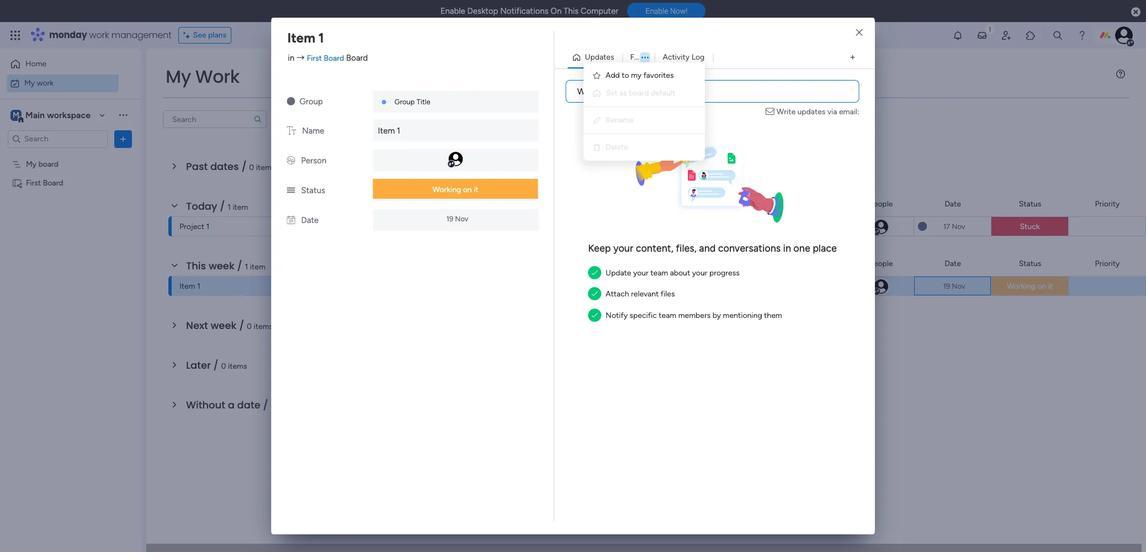 Task type: describe. For each thing, give the bounding box(es) containing it.
without a date / 0 items
[[186, 398, 297, 412]]

notifications
[[500, 6, 549, 16]]

my work
[[166, 64, 240, 89]]

0 horizontal spatial in
[[288, 53, 294, 63]]

attach relevant files
[[606, 289, 675, 299]]

set
[[606, 88, 618, 98]]

keep your content, files, and conversations in one place
[[588, 242, 837, 255]]

item inside today / 1 item
[[233, 203, 248, 212]]

Filter dashboard by text search field
[[163, 110, 267, 128]]

board inside menu item
[[629, 88, 649, 98]]

notify
[[606, 311, 628, 320]]

specific
[[630, 311, 657, 320]]

add to my favorites image
[[592, 71, 601, 80]]

dapulse date column image
[[287, 215, 295, 225]]

board inside list box
[[38, 159, 59, 169]]

my for my board
[[26, 159, 37, 169]]

do
[[781, 223, 789, 231]]

date inside item 1 dialog
[[301, 215, 319, 225]]

17
[[943, 222, 950, 231]]

1 horizontal spatial item
[[287, 30, 315, 46]]

enable now!
[[646, 7, 688, 16]]

content,
[[636, 242, 674, 255]]

your for content,
[[613, 242, 633, 255]]

via
[[827, 107, 837, 116]]

week for next
[[211, 319, 237, 332]]

home
[[25, 59, 46, 68]]

monday
[[49, 29, 87, 41]]

1 priority from the top
[[1095, 199, 1120, 208]]

2 people from the top
[[869, 259, 893, 268]]

customize button
[[352, 110, 412, 128]]

see plans
[[193, 30, 226, 40]]

0 vertical spatial date
[[945, 199, 961, 208]]

envelope o image
[[766, 106, 777, 118]]

dapulse text column image
[[287, 126, 296, 136]]

my board
[[26, 159, 59, 169]]

notifications image
[[952, 30, 963, 41]]

v2 multiple person column image
[[287, 156, 295, 166]]

2 vertical spatial first
[[641, 282, 656, 292]]

my work button
[[7, 74, 119, 92]]

email:
[[839, 107, 859, 116]]

update your team about your progress
[[606, 268, 740, 278]]

your for team
[[633, 268, 649, 278]]

to-do
[[770, 223, 789, 231]]

my for my work
[[24, 78, 35, 88]]

without
[[186, 398, 225, 412]]

delete image
[[592, 143, 601, 152]]

v2 sun image
[[287, 97, 295, 107]]

19 nov inside item 1 dialog
[[446, 214, 468, 223]]

add to my favorites
[[606, 71, 674, 80]]

board inside list box
[[43, 178, 63, 187]]

in → first board board
[[288, 53, 368, 63]]

my work
[[24, 78, 54, 88]]

enable desktop notifications on this computer
[[440, 6, 618, 16]]

1 horizontal spatial this
[[564, 6, 579, 16]]

workspace image
[[10, 109, 22, 121]]

monday work management
[[49, 29, 172, 41]]

activity
[[663, 52, 690, 62]]

files button
[[622, 49, 655, 66]]

menu containing add to my favorites
[[584, 62, 705, 161]]

first board link inside item 1 dialog
[[307, 53, 344, 63]]

name
[[302, 126, 324, 136]]

to-
[[770, 223, 781, 231]]

invite members image
[[1001, 30, 1012, 41]]

see plans button
[[178, 27, 231, 44]]

working inside item 1 dialog
[[433, 185, 461, 194]]

items inside past dates / 0 items
[[256, 163, 275, 172]]

past dates / 0 items
[[186, 160, 275, 173]]

activity log button
[[655, 49, 713, 66]]

1 vertical spatial this
[[186, 259, 206, 273]]

as
[[619, 88, 627, 98]]

list box containing my board
[[0, 152, 141, 341]]

see
[[193, 30, 206, 40]]

1 horizontal spatial it
[[1048, 282, 1053, 291]]

jacob simon image
[[1115, 27, 1133, 44]]

1 vertical spatial item
[[378, 126, 395, 136]]

later / 0 items
[[186, 358, 247, 372]]

2 vertical spatial date
[[945, 259, 961, 268]]

dates
[[210, 160, 239, 173]]

management
[[111, 29, 172, 41]]

default
[[651, 88, 675, 98]]

rename image
[[592, 116, 601, 125]]

next
[[186, 319, 208, 332]]

1 horizontal spatial item 1
[[287, 30, 324, 46]]

close image
[[856, 29, 863, 37]]

1 people from the top
[[869, 199, 893, 208]]

2 vertical spatial item 1
[[179, 282, 200, 291]]

0 horizontal spatial item
[[179, 282, 195, 291]]

enable for enable desktop notifications on this computer
[[440, 6, 465, 16]]

1 image
[[985, 23, 995, 35]]

one
[[794, 242, 810, 255]]

workspace
[[47, 110, 91, 120]]

main
[[25, 110, 45, 120]]

first inside "in → first board board"
[[307, 53, 322, 63]]

today / 1 item
[[186, 199, 248, 213]]

about
[[670, 268, 690, 278]]

updates
[[798, 107, 826, 116]]

1 vertical spatial in
[[783, 242, 791, 255]]

set as board default image
[[592, 89, 601, 98]]

group title
[[394, 98, 430, 106]]

1 vertical spatial first board
[[641, 282, 678, 292]]

past
[[186, 160, 208, 173]]

hide done items
[[291, 114, 348, 124]]

progress
[[709, 268, 740, 278]]

customize
[[370, 114, 407, 124]]

update...
[[613, 86, 646, 97]]

write for write updates via email:
[[777, 107, 796, 116]]

rename menu item
[[592, 114, 696, 127]]

0 inside 'without a date / 0 items'
[[271, 401, 276, 411]]

on
[[551, 6, 562, 16]]

updates
[[585, 52, 614, 62]]

1 horizontal spatial first board link
[[639, 277, 741, 296]]

hide
[[291, 114, 307, 124]]

favorites
[[644, 71, 674, 80]]

person
[[301, 156, 326, 166]]

0 inside later / 0 items
[[221, 362, 226, 371]]

apps image
[[1025, 30, 1036, 41]]

keep
[[588, 242, 611, 255]]

to
[[622, 71, 629, 80]]

desktop
[[467, 6, 498, 16]]

m
[[13, 110, 19, 120]]

0 inside past dates / 0 items
[[249, 163, 254, 172]]

write an update... button
[[566, 80, 859, 103]]

relevant
[[631, 289, 659, 299]]

files
[[630, 52, 646, 62]]

on inside item 1 dialog
[[463, 185, 472, 194]]

updates button
[[568, 49, 622, 66]]

1 inside this week / 1 item
[[245, 262, 248, 272]]

enable now! button
[[627, 3, 706, 19]]

rename
[[606, 115, 634, 125]]

by
[[713, 311, 721, 320]]

mentioning
[[723, 311, 762, 320]]

items inside 'without a date / 0 items'
[[278, 401, 297, 411]]



Task type: locate. For each thing, give the bounding box(es) containing it.
them
[[764, 311, 782, 320]]

0 vertical spatial write
[[577, 86, 599, 97]]

0 vertical spatial it
[[474, 185, 478, 194]]

group for group
[[300, 97, 323, 107]]

your up attach relevant files
[[633, 268, 649, 278]]

week down project 1
[[209, 259, 235, 273]]

0 horizontal spatial enable
[[440, 6, 465, 16]]

0 vertical spatial in
[[288, 53, 294, 63]]

my inside my work button
[[24, 78, 35, 88]]

next week / 0 items
[[186, 319, 273, 332]]

0 vertical spatial 19
[[446, 214, 453, 223]]

options image
[[637, 54, 653, 61]]

notify specific team members by mentioning them
[[606, 311, 782, 320]]

1 vertical spatial working on it
[[1007, 282, 1053, 291]]

your
[[613, 242, 633, 255], [633, 268, 649, 278], [692, 268, 708, 278]]

it
[[474, 185, 478, 194], [1048, 282, 1053, 291]]

inbox image
[[977, 30, 988, 41]]

home button
[[7, 55, 119, 73]]

0 horizontal spatial first board
[[26, 178, 63, 187]]

0 vertical spatial people
[[869, 199, 893, 208]]

items inside later / 0 items
[[228, 362, 247, 371]]

today
[[186, 199, 217, 213]]

v2 status image
[[287, 186, 295, 195]]

write
[[577, 86, 599, 97], [777, 107, 796, 116]]

project 1
[[179, 222, 209, 231]]

work
[[195, 64, 240, 89]]

2 horizontal spatial item
[[378, 126, 395, 136]]

0
[[249, 163, 254, 172], [247, 322, 252, 331], [221, 362, 226, 371], [271, 401, 276, 411]]

first board link up notify specific team members by mentioning them at right
[[639, 277, 741, 296]]

0 vertical spatial team
[[651, 268, 668, 278]]

my down search in workspace field
[[26, 159, 37, 169]]

1 vertical spatial working
[[1007, 282, 1036, 291]]

1 vertical spatial 19
[[943, 282, 950, 290]]

week for this
[[209, 259, 235, 273]]

plans
[[208, 30, 226, 40]]

your right keep
[[613, 242, 633, 255]]

it inside item 1 dialog
[[474, 185, 478, 194]]

0 horizontal spatial working
[[433, 185, 461, 194]]

0 vertical spatial status
[[301, 186, 325, 195]]

date
[[945, 199, 961, 208], [301, 215, 319, 225], [945, 259, 961, 268]]

→
[[296, 53, 305, 63]]

write left an on the top
[[577, 86, 599, 97]]

date right dapulse date column image
[[301, 215, 319, 225]]

work for my
[[37, 78, 54, 88]]

item 1 up next
[[179, 282, 200, 291]]

update
[[606, 268, 631, 278]]

0 vertical spatial this
[[564, 6, 579, 16]]

select product image
[[10, 30, 21, 41]]

group for group title
[[394, 98, 415, 106]]

team down files
[[659, 311, 676, 320]]

date up 17 nov
[[945, 199, 961, 208]]

1 horizontal spatial board
[[629, 88, 649, 98]]

date down 17 nov
[[945, 259, 961, 268]]

1 vertical spatial 19 nov
[[943, 282, 965, 290]]

board inside "in → first board board"
[[324, 53, 344, 63]]

1 horizontal spatial enable
[[646, 7, 668, 16]]

0 horizontal spatial item
[[233, 203, 248, 212]]

19 nov
[[446, 214, 468, 223], [943, 282, 965, 290]]

1 horizontal spatial working on it
[[1007, 282, 1053, 291]]

0 horizontal spatial first
[[26, 178, 41, 187]]

None search field
[[163, 110, 267, 128]]

0 horizontal spatial board
[[38, 159, 59, 169]]

0 vertical spatial item
[[233, 203, 248, 212]]

work inside button
[[37, 78, 54, 88]]

0 vertical spatial on
[[463, 185, 472, 194]]

1 vertical spatial status
[[1019, 199, 1041, 208]]

0 right "date"
[[271, 401, 276, 411]]

write inside button
[[577, 86, 599, 97]]

work down the home
[[37, 78, 54, 88]]

1 vertical spatial write
[[777, 107, 796, 116]]

date
[[237, 398, 260, 412]]

0 horizontal spatial 19
[[446, 214, 453, 223]]

first board inside list box
[[26, 178, 63, 187]]

my
[[631, 71, 642, 80]]

item 1 down customize
[[378, 126, 400, 136]]

status inside item 1 dialog
[[301, 186, 325, 195]]

status up 'stuck'
[[1019, 199, 1041, 208]]

conversations
[[718, 242, 781, 255]]

0 horizontal spatial group
[[300, 97, 323, 107]]

enable left desktop
[[440, 6, 465, 16]]

first board down my board
[[26, 178, 63, 187]]

0 vertical spatial item 1
[[287, 30, 324, 46]]

later
[[186, 358, 211, 372]]

0 vertical spatial first board link
[[307, 53, 344, 63]]

done
[[309, 114, 327, 124]]

write left updates on the top
[[777, 107, 796, 116]]

priority
[[1095, 199, 1120, 208], [1095, 259, 1120, 268]]

1 vertical spatial week
[[211, 319, 237, 332]]

write an update...
[[577, 86, 646, 97]]

this down project 1
[[186, 259, 206, 273]]

my down the home
[[24, 78, 35, 88]]

item up next
[[179, 282, 195, 291]]

1 inside today / 1 item
[[228, 203, 231, 212]]

0 horizontal spatial working on it
[[433, 185, 478, 194]]

0 horizontal spatial this
[[186, 259, 206, 273]]

item down customize
[[378, 126, 395, 136]]

1 vertical spatial first
[[26, 178, 41, 187]]

option
[[0, 154, 141, 156]]

0 vertical spatial week
[[209, 259, 235, 273]]

1 vertical spatial date
[[301, 215, 319, 225]]

1 vertical spatial item 1
[[378, 126, 400, 136]]

on
[[463, 185, 472, 194], [1037, 282, 1046, 291]]

first right the "→"
[[307, 53, 322, 63]]

1 horizontal spatial group
[[394, 98, 415, 106]]

workspace selection element
[[10, 108, 92, 123]]

0 right later
[[221, 362, 226, 371]]

status right v2 status icon
[[301, 186, 325, 195]]

0 vertical spatial first board
[[26, 178, 63, 187]]

0 vertical spatial working on it
[[433, 185, 478, 194]]

board down search in workspace field
[[38, 159, 59, 169]]

1 horizontal spatial on
[[1037, 282, 1046, 291]]

stuck
[[1020, 222, 1040, 231]]

0 vertical spatial first
[[307, 53, 322, 63]]

add
[[606, 71, 620, 80]]

main workspace
[[25, 110, 91, 120]]

19 inside item 1 dialog
[[446, 214, 453, 223]]

first right shareable board "image"
[[26, 178, 41, 187]]

work for monday
[[89, 29, 109, 41]]

first left files
[[641, 282, 656, 292]]

title
[[417, 98, 430, 106]]

0 horizontal spatial work
[[37, 78, 54, 88]]

activity log
[[663, 52, 705, 62]]

computer
[[581, 6, 618, 16]]

enable
[[440, 6, 465, 16], [646, 7, 668, 16]]

1 vertical spatial board
[[38, 159, 59, 169]]

now!
[[670, 7, 688, 16]]

shareable board image
[[12, 178, 22, 188]]

17 nov
[[943, 222, 965, 231]]

and
[[699, 242, 716, 255]]

files,
[[676, 242, 697, 255]]

work right monday
[[89, 29, 109, 41]]

team for members
[[659, 311, 676, 320]]

0 horizontal spatial item 1
[[179, 282, 200, 291]]

my inside list box
[[26, 159, 37, 169]]

item 1 dialog
[[0, 0, 1146, 552]]

0 up later / 0 items
[[247, 322, 252, 331]]

delete
[[606, 142, 628, 152]]

week
[[209, 259, 235, 273], [211, 319, 237, 332]]

item up the "→"
[[287, 30, 315, 46]]

first board
[[26, 178, 63, 187], [641, 282, 678, 292]]

1 vertical spatial priority
[[1095, 259, 1120, 268]]

1 vertical spatial work
[[37, 78, 54, 88]]

item 1
[[287, 30, 324, 46], [378, 126, 400, 136], [179, 282, 200, 291]]

0 horizontal spatial it
[[474, 185, 478, 194]]

item
[[287, 30, 315, 46], [378, 126, 395, 136], [179, 282, 195, 291]]

place
[[813, 242, 837, 255]]

team for about
[[651, 268, 668, 278]]

1 horizontal spatial first board
[[641, 282, 678, 292]]

my for my work
[[166, 64, 191, 89]]

1 horizontal spatial item
[[250, 262, 265, 272]]

write updates via email:
[[777, 107, 859, 116]]

enable for enable now!
[[646, 7, 668, 16]]

1 horizontal spatial first
[[307, 53, 322, 63]]

set as board default
[[606, 88, 675, 98]]

first board down "update your team about your progress"
[[641, 282, 678, 292]]

delete menu item
[[592, 141, 696, 154]]

0 vertical spatial board
[[629, 88, 649, 98]]

board
[[346, 53, 368, 63], [324, 53, 344, 63], [43, 178, 63, 187], [681, 199, 701, 208], [658, 282, 678, 292]]

1 horizontal spatial work
[[89, 29, 109, 41]]

0 vertical spatial 19 nov
[[446, 214, 468, 223]]

week right next
[[211, 319, 237, 332]]

in left one
[[783, 242, 791, 255]]

1 vertical spatial item
[[250, 262, 265, 272]]

2 priority from the top
[[1095, 259, 1120, 268]]

group up done
[[300, 97, 323, 107]]

this right on
[[564, 6, 579, 16]]

item 1 up the "→"
[[287, 30, 324, 46]]

list box
[[0, 152, 141, 341]]

0 right dates
[[249, 163, 254, 172]]

write for write an update...
[[577, 86, 599, 97]]

working
[[433, 185, 461, 194], [1007, 282, 1036, 291]]

status down 'stuck'
[[1019, 259, 1041, 268]]

enable left now!
[[646, 7, 668, 16]]

log
[[692, 52, 705, 62]]

1 horizontal spatial write
[[777, 107, 796, 116]]

in left the "→"
[[288, 53, 294, 63]]

first board link
[[307, 53, 344, 63], [639, 277, 741, 296]]

2 vertical spatial status
[[1019, 259, 1041, 268]]

team left about
[[651, 268, 668, 278]]

0 horizontal spatial 19 nov
[[446, 214, 468, 223]]

nov inside item 1 dialog
[[455, 214, 468, 223]]

working on it inside item 1 dialog
[[433, 185, 478, 194]]

my left work
[[166, 64, 191, 89]]

first board link right the "→"
[[307, 53, 344, 63]]

0 vertical spatial priority
[[1095, 199, 1120, 208]]

group
[[300, 97, 323, 107], [394, 98, 415, 106]]

1 vertical spatial people
[[869, 259, 893, 268]]

items inside next week / 0 items
[[254, 322, 273, 331]]

/
[[241, 160, 247, 173], [220, 199, 225, 213], [237, 259, 242, 273], [239, 319, 244, 332], [213, 358, 219, 372], [263, 398, 268, 412]]

set as board default menu item
[[592, 87, 696, 100]]

1 horizontal spatial 19 nov
[[943, 282, 965, 290]]

search image
[[253, 115, 262, 124]]

2 horizontal spatial first
[[641, 282, 656, 292]]

2 horizontal spatial item 1
[[378, 126, 400, 136]]

project
[[179, 222, 204, 231]]

0 horizontal spatial first board link
[[307, 53, 344, 63]]

0 horizontal spatial write
[[577, 86, 599, 97]]

1 vertical spatial team
[[659, 311, 676, 320]]

a
[[228, 398, 235, 412]]

0 vertical spatial working
[[433, 185, 461, 194]]

0 vertical spatial item
[[287, 30, 315, 46]]

Search in workspace field
[[23, 133, 92, 145]]

item
[[233, 203, 248, 212], [250, 262, 265, 272]]

board right as
[[629, 88, 649, 98]]

first inside list box
[[26, 178, 41, 187]]

1 vertical spatial first board link
[[639, 277, 741, 296]]

1 horizontal spatial 19
[[943, 282, 950, 290]]

members
[[678, 311, 711, 320]]

0 horizontal spatial on
[[463, 185, 472, 194]]

0 vertical spatial work
[[89, 29, 109, 41]]

dapulse close image
[[1131, 7, 1141, 18]]

2 vertical spatial item
[[179, 282, 195, 291]]

1 horizontal spatial working
[[1007, 282, 1036, 291]]

people
[[869, 199, 893, 208], [869, 259, 893, 268]]

1 vertical spatial it
[[1048, 282, 1053, 291]]

search everything image
[[1052, 30, 1063, 41]]

1
[[318, 30, 324, 46], [397, 126, 400, 136], [228, 203, 231, 212], [206, 222, 209, 231], [245, 262, 248, 272], [197, 282, 200, 291]]

this week / 1 item
[[186, 259, 265, 273]]

item inside this week / 1 item
[[250, 262, 265, 272]]

nov
[[455, 214, 468, 223], [952, 222, 965, 231], [952, 282, 965, 290]]

an
[[601, 86, 610, 97]]

group left 'title'
[[394, 98, 415, 106]]

1 vertical spatial on
[[1037, 282, 1046, 291]]

0 inside next week / 0 items
[[247, 322, 252, 331]]

enable inside button
[[646, 7, 668, 16]]

add view image
[[850, 53, 855, 62]]

your right about
[[692, 268, 708, 278]]

help image
[[1077, 30, 1088, 41]]

1 horizontal spatial in
[[783, 242, 791, 255]]

menu
[[584, 62, 705, 161]]



Task type: vqa. For each thing, say whether or not it's contained in the screenshot.
the left the with
no



